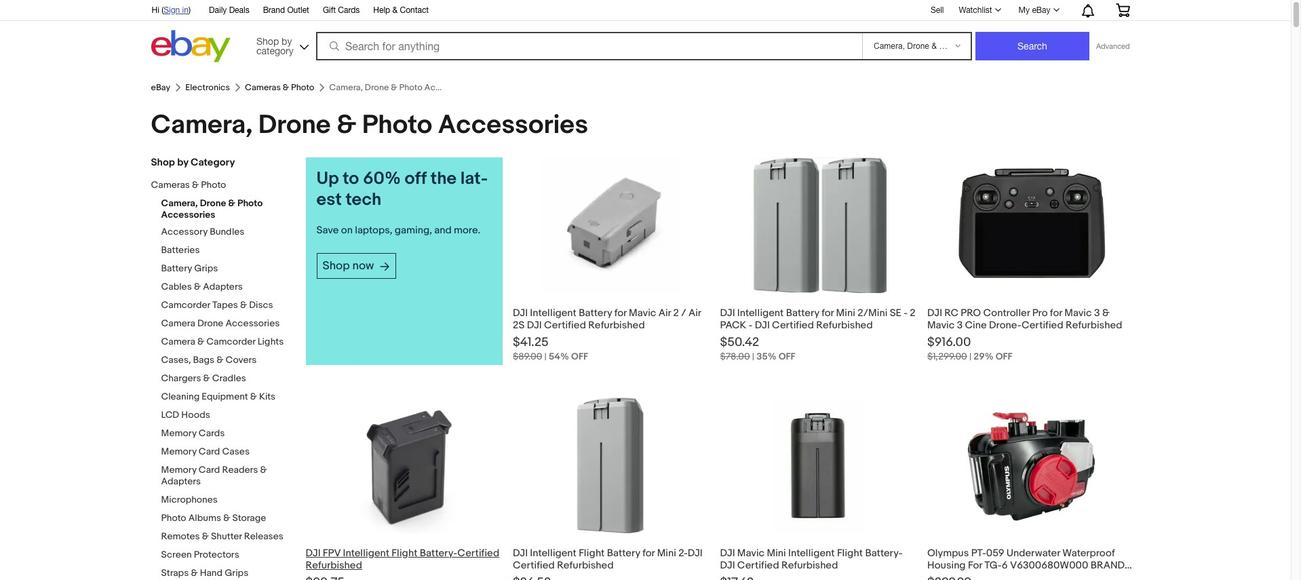 Task type: vqa. For each thing, say whether or not it's contained in the screenshot.
OFF to the left
yes



Task type: describe. For each thing, give the bounding box(es) containing it.
$78.00 text field
[[720, 351, 750, 362]]

lcd hoods link
[[161, 409, 290, 422]]

cameras for cameras & photo
[[245, 82, 281, 93]]

& right cables
[[194, 281, 201, 292]]

readers
[[222, 464, 258, 476]]

shop by category button
[[250, 30, 311, 59]]

$50.42
[[720, 335, 759, 350]]

gift
[[323, 5, 336, 15]]

intelligent inside dji fpv intelligent flight battery-certified refurbished
[[343, 547, 389, 560]]

accessory
[[161, 226, 208, 237]]

3 memory from the top
[[161, 464, 197, 476]]

memory card cases link
[[161, 446, 290, 459]]

photo up remotes on the left bottom of page
[[161, 512, 186, 524]]

& up bundles
[[228, 197, 235, 209]]

intelligent for dji intelligent battery for mavic air 2 / air 2s  dji certified refurbished $41.25 $89.00 | 54% off
[[530, 307, 577, 320]]

camcorder tapes & discs link
[[161, 299, 290, 312]]

watchlist link
[[952, 2, 1007, 18]]

$78.00
[[720, 351, 750, 362]]

save on laptops, gaming, and more.
[[317, 224, 481, 237]]

my ebay link
[[1011, 2, 1066, 18]]

on
[[341, 224, 353, 237]]

60%
[[363, 168, 401, 189]]

pt-
[[971, 547, 986, 560]]

dji fpv intelligent flight battery-certified refurbished
[[306, 547, 500, 572]]

albums
[[188, 512, 221, 524]]

pack
[[720, 319, 747, 332]]

certified inside dji mavic mini intelligent flight battery- dji certified refurbished
[[737, 559, 779, 572]]

& down albums
[[202, 531, 209, 542]]

dji rc pro controller pro for mavic 3 & mavic 3 cine drone-certified refurbished image
[[955, 164, 1108, 287]]

remotes & shutter releases link
[[161, 531, 290, 544]]

se
[[890, 307, 902, 320]]

shutter
[[211, 531, 242, 542]]

my ebay
[[1019, 5, 1051, 15]]

discs
[[249, 299, 273, 311]]

mavic inside dji intelligent battery for mavic air 2 / air 2s  dji certified refurbished $41.25 $89.00 | 54% off
[[629, 307, 656, 320]]

off inside dji rc pro controller pro for mavic 3 & mavic 3 cine drone-certified refurbished $916.00 $1,299.00 | 29% off
[[996, 351, 1013, 362]]

(
[[162, 5, 164, 15]]

photo down the category
[[201, 179, 226, 191]]

sign
[[164, 5, 180, 15]]

cameras & photo camera, drone & photo accessories accessory bundles batteries battery grips cables & adapters camcorder tapes & discs camera drone accessories camera & camcorder lights cases, bags & covers chargers & cradles cleaning equipment & kits lcd hoods memory cards memory card cases memory card readers & adapters microphones photo albums & storage remotes & shutter releases screen protectors straps & hand grips
[[151, 179, 284, 579]]

in
[[182, 5, 189, 15]]

equipment
[[202, 391, 248, 402]]

straps & hand grips link
[[161, 567, 290, 580]]

lcd
[[161, 409, 179, 421]]

1 camera from the top
[[161, 318, 195, 329]]

ebay inside camera, drone & photo accessories main content
[[151, 82, 170, 93]]

save
[[317, 224, 339, 237]]

& left kits
[[250, 391, 257, 402]]

refurbished inside dji intelligent battery for mavic air 2 / air 2s  dji certified refurbished $41.25 $89.00 | 54% off
[[588, 319, 645, 332]]

olympus pt-059 underwater waterproof housing for tg-6 v6300680w000 brand new image
[[963, 398, 1099, 533]]

ebay link
[[151, 82, 170, 93]]

up to 60% off the latest tech save on laptops, gaming, and more. element
[[300, 141, 1140, 580]]

1 memory from the top
[[161, 427, 197, 439]]

pro
[[1033, 307, 1048, 320]]

intelligent for dji intelligent battery for mini 2/mini se - 2 pack - dji certified refurbished $50.42 $78.00 | 35% off
[[737, 307, 784, 320]]

$916.00
[[928, 335, 971, 350]]

dji intelligent flight battery for mini 2-dji certified refurbished image
[[544, 398, 679, 533]]

cards inside cameras & photo camera, drone & photo accessories accessory bundles batteries battery grips cables & adapters camcorder tapes & discs camera drone accessories camera & camcorder lights cases, bags & covers chargers & cradles cleaning equipment & kits lcd hoods memory cards memory card cases memory card readers & adapters microphones photo albums & storage remotes & shutter releases screen protectors straps & hand grips
[[199, 427, 225, 439]]

certified inside dji fpv intelligent flight battery-certified refurbished
[[458, 547, 500, 560]]

0 horizontal spatial accessories
[[161, 209, 215, 221]]

cases
[[222, 446, 250, 457]]

$89.00
[[513, 351, 542, 362]]

2s
[[513, 319, 525, 332]]

shop for shop now
[[323, 259, 350, 273]]

laptops,
[[355, 224, 393, 237]]

battery inside dji intelligent flight battery for mini 2-dji certified refurbished
[[607, 547, 640, 560]]

by for category
[[282, 36, 292, 46]]

)
[[189, 5, 191, 15]]

chargers
[[161, 373, 201, 384]]

certified inside dji rc pro controller pro for mavic 3 & mavic 3 cine drone-certified refurbished $916.00 $1,299.00 | 29% off
[[1022, 319, 1064, 332]]

& right readers on the left of page
[[260, 464, 267, 476]]

1 air from the left
[[659, 307, 671, 320]]

photo up 60%
[[362, 109, 432, 141]]

cases, bags & covers link
[[161, 354, 290, 367]]

mini inside dji mavic mini intelligent flight battery- dji certified refurbished
[[767, 547, 786, 560]]

1 vertical spatial camcorder
[[206, 336, 256, 347]]

dji intelligent battery for mini 2/mini se - 2 pack - dji certified refurbished $50.42 $78.00 | 35% off
[[720, 307, 916, 362]]

to
[[343, 168, 359, 189]]

flight inside dji mavic mini intelligent flight battery- dji certified refurbished
[[837, 547, 863, 560]]

& right bags
[[217, 354, 224, 366]]

olympus pt-059 underwater waterproof housing for tg-6 v6300680w000 brand new link
[[928, 398, 1135, 580]]

0 horizontal spatial -
[[749, 319, 753, 332]]

gift cards link
[[323, 3, 360, 18]]

and
[[434, 224, 452, 237]]

underwater
[[1007, 547, 1061, 560]]

photo albums & storage link
[[161, 512, 290, 525]]

advanced
[[1097, 42, 1130, 50]]

2 vertical spatial drone
[[197, 318, 224, 329]]

0 vertical spatial drone
[[258, 109, 331, 141]]

0 horizontal spatial adapters
[[161, 476, 201, 487]]

2 air from the left
[[689, 307, 701, 320]]

gift cards
[[323, 5, 360, 15]]

| inside the "dji intelligent battery for mini 2/mini se - 2 pack - dji certified refurbished $50.42 $78.00 | 35% off"
[[752, 351, 755, 362]]

brand outlet
[[263, 5, 309, 15]]

fpv
[[323, 547, 341, 560]]

hi
[[152, 5, 159, 15]]

cameras & photo
[[245, 82, 314, 93]]

memory card readers & adapters link
[[161, 464, 290, 489]]

cases,
[[161, 354, 191, 366]]

v6300680w000
[[1010, 559, 1089, 572]]

2 memory from the top
[[161, 446, 197, 457]]

tg-
[[985, 559, 1002, 572]]

battery- inside dji mavic mini intelligent flight battery- dji certified refurbished
[[865, 547, 903, 560]]

cameras for cameras & photo camera, drone & photo accessories accessory bundles batteries battery grips cables & adapters camcorder tapes & discs camera drone accessories camera & camcorder lights cases, bags & covers chargers & cradles cleaning equipment & kits lcd hoods memory cards memory card cases memory card readers & adapters microphones photo albums & storage remotes & shutter releases screen protectors straps & hand grips
[[151, 179, 190, 191]]

1 card from the top
[[199, 446, 220, 457]]

camera, inside cameras & photo camera, drone & photo accessories accessory bundles batteries battery grips cables & adapters camcorder tapes & discs camera drone accessories camera & camcorder lights cases, bags & covers chargers & cradles cleaning equipment & kits lcd hoods memory cards memory card cases memory card readers & adapters microphones photo albums & storage remotes & shutter releases screen protectors straps & hand grips
[[161, 197, 198, 209]]

accessory bundles link
[[161, 226, 290, 239]]

for inside dji intelligent flight battery for mini 2-dji certified refurbished
[[643, 547, 655, 560]]

$89.00 text field
[[513, 351, 542, 362]]

battery- inside dji fpv intelligent flight battery-certified refurbished
[[420, 547, 458, 560]]

refurbished inside dji rc pro controller pro for mavic 3 & mavic 3 cine drone-certified refurbished $916.00 $1,299.00 | 29% off
[[1066, 319, 1123, 332]]

059
[[986, 547, 1005, 560]]

dji intelligent battery for mini 2/mini se - 2 pack - dji certified refurbished image
[[751, 157, 887, 293]]

brand outlet link
[[263, 3, 309, 18]]

flight inside dji intelligent flight battery for mini 2-dji certified refurbished
[[579, 547, 605, 560]]

dji mavic mini intelligent flight battery-dji certified refurbished image
[[774, 398, 864, 533]]

remotes
[[161, 531, 200, 542]]

deals
[[229, 5, 249, 15]]

photo down category
[[291, 82, 314, 93]]

electronics link
[[185, 82, 230, 93]]

lights
[[258, 336, 284, 347]]

$1,299.00 text field
[[928, 351, 968, 362]]

6
[[1002, 559, 1008, 572]]

dji mavic mini intelligent flight battery- dji certified refurbished
[[720, 547, 903, 572]]

2 camera from the top
[[161, 336, 195, 347]]

sell
[[931, 5, 944, 15]]



Task type: locate. For each thing, give the bounding box(es) containing it.
shop inside shop by category
[[256, 36, 279, 46]]

shop left the category
[[151, 156, 175, 169]]

& inside account navigation
[[393, 5, 398, 15]]

battery inside dji intelligent battery for mavic air 2 / air 2s  dji certified refurbished $41.25 $89.00 | 54% off
[[579, 307, 612, 320]]

sign in link
[[164, 5, 189, 15]]

0 vertical spatial ebay
[[1032, 5, 1051, 15]]

screen
[[161, 549, 192, 560]]

account navigation
[[144, 0, 1140, 21]]

mavic
[[629, 307, 656, 320], [1065, 307, 1092, 320], [928, 319, 955, 332], [737, 547, 765, 560]]

cameras
[[245, 82, 281, 93], [151, 179, 190, 191]]

0 horizontal spatial shop
[[151, 156, 175, 169]]

cards down lcd hoods link
[[199, 427, 225, 439]]

dji inside dji rc pro controller pro for mavic 3 & mavic 3 cine drone-certified refurbished $916.00 $1,299.00 | 29% off
[[928, 307, 943, 320]]

electronics
[[185, 82, 230, 93]]

0 horizontal spatial by
[[177, 156, 188, 169]]

2 inside dji intelligent battery for mavic air 2 / air 2s  dji certified refurbished $41.25 $89.00 | 54% off
[[674, 307, 679, 320]]

| left 54%
[[545, 351, 547, 362]]

cards right 'gift'
[[338, 5, 360, 15]]

1 horizontal spatial mini
[[767, 547, 786, 560]]

cine
[[965, 319, 987, 332]]

by
[[282, 36, 292, 46], [177, 156, 188, 169]]

0 horizontal spatial mini
[[657, 547, 676, 560]]

memory
[[161, 427, 197, 439], [161, 446, 197, 457], [161, 464, 197, 476]]

hoods
[[181, 409, 210, 421]]

your shopping cart image
[[1115, 3, 1131, 17]]

0 vertical spatial camera
[[161, 318, 195, 329]]

3
[[1094, 307, 1100, 320], [957, 319, 963, 332]]

certified inside dji intelligent flight battery for mini 2-dji certified refurbished
[[513, 559, 555, 572]]

cameras & photo link down category
[[245, 82, 314, 93]]

- right se
[[904, 307, 908, 320]]

shop for shop by category
[[256, 36, 279, 46]]

grips
[[194, 263, 218, 274], [225, 567, 248, 579]]

batteries link
[[161, 244, 290, 257]]

1 vertical spatial card
[[199, 464, 220, 476]]

photo up bundles
[[237, 197, 263, 209]]

refurbished
[[588, 319, 645, 332], [816, 319, 873, 332], [1066, 319, 1123, 332], [306, 559, 362, 572], [557, 559, 614, 572], [782, 559, 838, 572]]

ebay inside account navigation
[[1032, 5, 1051, 15]]

1 horizontal spatial grips
[[225, 567, 248, 579]]

cameras down shop by category
[[151, 179, 190, 191]]

drone up accessory bundles 'link' in the top left of the page
[[200, 197, 226, 209]]

refurbished inside dji fpv intelligent flight battery-certified refurbished
[[306, 559, 362, 572]]

screen protectors link
[[161, 549, 290, 562]]

advanced link
[[1090, 33, 1137, 60]]

1 vertical spatial shop
[[151, 156, 175, 169]]

| inside dji rc pro controller pro for mavic 3 & mavic 3 cine drone-certified refurbished $916.00 $1,299.00 | 29% off
[[970, 351, 972, 362]]

0 horizontal spatial cards
[[199, 427, 225, 439]]

shop left now
[[323, 259, 350, 273]]

1 2 from the left
[[674, 307, 679, 320]]

| left 35%
[[752, 351, 755, 362]]

battery inside cameras & photo camera, drone & photo accessories accessory bundles batteries battery grips cables & adapters camcorder tapes & discs camera drone accessories camera & camcorder lights cases, bags & covers chargers & cradles cleaning equipment & kits lcd hoods memory cards memory card cases memory card readers & adapters microphones photo albums & storage remotes & shutter releases screen protectors straps & hand grips
[[161, 263, 192, 274]]

&
[[393, 5, 398, 15], [283, 82, 289, 93], [337, 109, 356, 141], [192, 179, 199, 191], [228, 197, 235, 209], [194, 281, 201, 292], [240, 299, 247, 311], [1103, 307, 1110, 320], [197, 336, 204, 347], [217, 354, 224, 366], [203, 373, 210, 384], [250, 391, 257, 402], [260, 464, 267, 476], [223, 512, 230, 524], [202, 531, 209, 542], [191, 567, 198, 579]]

card down the memory cards link at the bottom of the page
[[199, 446, 220, 457]]

camera, drone & photo accessories
[[151, 109, 588, 141]]

0 vertical spatial shop
[[256, 36, 279, 46]]

battery inside the "dji intelligent battery for mini 2/mini se - 2 pack - dji certified refurbished $50.42 $78.00 | 35% off"
[[786, 307, 820, 320]]

photo
[[291, 82, 314, 93], [362, 109, 432, 141], [201, 179, 226, 191], [237, 197, 263, 209], [161, 512, 186, 524]]

kits
[[259, 391, 276, 402]]

for right pro
[[1050, 307, 1063, 320]]

off
[[571, 351, 588, 362], [779, 351, 796, 362], [996, 351, 1013, 362]]

& down category
[[283, 82, 289, 93]]

controller
[[984, 307, 1030, 320]]

grips down batteries link
[[194, 263, 218, 274]]

0 vertical spatial cards
[[338, 5, 360, 15]]

by inside shop by category
[[282, 36, 292, 46]]

0 vertical spatial adapters
[[203, 281, 243, 292]]

card
[[199, 446, 220, 457], [199, 464, 220, 476]]

& left 'discs'
[[240, 299, 247, 311]]

- right pack
[[749, 319, 753, 332]]

0 horizontal spatial |
[[545, 351, 547, 362]]

help & contact
[[373, 5, 429, 15]]

1 vertical spatial memory
[[161, 446, 197, 457]]

mini inside the "dji intelligent battery for mini 2/mini se - 2 pack - dji certified refurbished $50.42 $78.00 | 35% off"
[[836, 307, 856, 320]]

bags
[[193, 354, 215, 366]]

2 card from the top
[[199, 464, 220, 476]]

1 vertical spatial ebay
[[151, 82, 170, 93]]

memory cards link
[[161, 427, 290, 440]]

0 vertical spatial accessories
[[438, 109, 588, 141]]

adapters up microphones
[[161, 476, 201, 487]]

1 horizontal spatial 3
[[1094, 307, 1100, 320]]

2 horizontal spatial |
[[970, 351, 972, 362]]

camera down cables
[[161, 318, 195, 329]]

2 horizontal spatial flight
[[837, 547, 863, 560]]

2 vertical spatial accessories
[[226, 318, 280, 329]]

intelligent inside dji intelligent battery for mavic air 2 / air 2s  dji certified refurbished $41.25 $89.00 | 54% off
[[530, 307, 577, 320]]

0 vertical spatial camera,
[[151, 109, 253, 141]]

& up to
[[337, 109, 356, 141]]

off right the '29%'
[[996, 351, 1013, 362]]

shop inside 'shop now' link
[[323, 259, 350, 273]]

by left the category
[[177, 156, 188, 169]]

watchlist
[[959, 5, 992, 15]]

hand
[[200, 567, 223, 579]]

camera
[[161, 318, 195, 329], [161, 336, 195, 347]]

off right 54%
[[571, 351, 588, 362]]

for inside dji intelligent battery for mavic air 2 / air 2s  dji certified refurbished $41.25 $89.00 | 54% off
[[615, 307, 627, 320]]

camera up "cases,"
[[161, 336, 195, 347]]

2-
[[679, 547, 688, 560]]

0 vertical spatial grips
[[194, 263, 218, 274]]

off inside the "dji intelligent battery for mini 2/mini se - 2 pack - dji certified refurbished $50.42 $78.00 | 35% off"
[[779, 351, 796, 362]]

daily deals
[[209, 5, 249, 15]]

sell link
[[925, 5, 950, 15]]

1 vertical spatial accessories
[[161, 209, 215, 221]]

certified inside dji intelligent battery for mavic air 2 / air 2s  dji certified refurbished $41.25 $89.00 | 54% off
[[544, 319, 586, 332]]

& down shop by category
[[192, 179, 199, 191]]

camcorder down camera drone accessories link
[[206, 336, 256, 347]]

0 vertical spatial card
[[199, 446, 220, 457]]

1 horizontal spatial |
[[752, 351, 755, 362]]

1 horizontal spatial by
[[282, 36, 292, 46]]

ebay right my
[[1032, 5, 1051, 15]]

for inside dji rc pro controller pro for mavic 3 & mavic 3 cine drone-certified refurbished $916.00 $1,299.00 | 29% off
[[1050, 307, 1063, 320]]

2 right se
[[910, 307, 916, 320]]

2 off from the left
[[779, 351, 796, 362]]

camera, up accessory
[[161, 197, 198, 209]]

0 horizontal spatial flight
[[392, 547, 418, 560]]

gaming,
[[395, 224, 432, 237]]

0 horizontal spatial 3
[[957, 319, 963, 332]]

off right 35%
[[779, 351, 796, 362]]

1 horizontal spatial cards
[[338, 5, 360, 15]]

1 vertical spatial by
[[177, 156, 188, 169]]

2 horizontal spatial accessories
[[438, 109, 588, 141]]

cameras & photo link down the category
[[151, 179, 280, 192]]

0 horizontal spatial off
[[571, 351, 588, 362]]

refurbished inside dji intelligent flight battery for mini 2-dji certified refurbished
[[557, 559, 614, 572]]

1 horizontal spatial accessories
[[226, 318, 280, 329]]

by for category
[[177, 156, 188, 169]]

0 horizontal spatial grips
[[194, 263, 218, 274]]

dji intelligent battery for mavic air 2 / air 2s  dji certified refurbished image
[[541, 157, 682, 293]]

& left hand
[[191, 567, 198, 579]]

1 vertical spatial camera,
[[161, 197, 198, 209]]

my
[[1019, 5, 1030, 15]]

0 vertical spatial memory
[[161, 427, 197, 439]]

0 vertical spatial cameras
[[245, 82, 281, 93]]

for inside the "dji intelligent battery for mini 2/mini se - 2 pack - dji certified refurbished $50.42 $78.00 | 35% off"
[[822, 307, 834, 320]]

microphones
[[161, 494, 218, 506]]

shop by category banner
[[144, 0, 1140, 66]]

& right help
[[393, 5, 398, 15]]

0 vertical spatial camcorder
[[161, 299, 210, 311]]

mavic inside dji mavic mini intelligent flight battery- dji certified refurbished
[[737, 547, 765, 560]]

pro
[[961, 307, 981, 320]]

certified inside the "dji intelligent battery for mini 2/mini se - 2 pack - dji certified refurbished $50.42 $78.00 | 35% off"
[[772, 319, 814, 332]]

& up bags
[[197, 336, 204, 347]]

waterproof
[[1063, 547, 1115, 560]]

refurbished inside the "dji intelligent battery for mini 2/mini se - 2 pack - dji certified refurbished $50.42 $78.00 | 35% off"
[[816, 319, 873, 332]]

bundles
[[210, 226, 245, 237]]

for
[[968, 559, 983, 572]]

2 horizontal spatial mini
[[836, 307, 856, 320]]

camera, drone & photo accessories main content
[[140, 77, 1151, 580]]

drone down cameras & photo
[[258, 109, 331, 141]]

1 horizontal spatial ebay
[[1032, 5, 1051, 15]]

cards inside account navigation
[[338, 5, 360, 15]]

0 horizontal spatial battery-
[[420, 547, 458, 560]]

2 vertical spatial shop
[[323, 259, 350, 273]]

1 horizontal spatial off
[[779, 351, 796, 362]]

air right /
[[689, 307, 701, 320]]

1 horizontal spatial adapters
[[203, 281, 243, 292]]

help & contact link
[[373, 3, 429, 18]]

more.
[[454, 224, 481, 237]]

0 vertical spatial cameras & photo link
[[245, 82, 314, 93]]

covers
[[226, 354, 257, 366]]

by inside camera, drone & photo accessories main content
[[177, 156, 188, 169]]

up to 60% off the latest tech
[[317, 168, 488, 210]]

ebay left electronics link
[[151, 82, 170, 93]]

2 flight from the left
[[579, 547, 605, 560]]

& inside dji rc pro controller pro for mavic 3 & mavic 3 cine drone-certified refurbished $916.00 $1,299.00 | 29% off
[[1103, 307, 1110, 320]]

latest
[[317, 168, 488, 210]]

hi ( sign in )
[[152, 5, 191, 15]]

mini inside dji intelligent flight battery for mini 2-dji certified refurbished
[[657, 547, 676, 560]]

2 inside the "dji intelligent battery for mini 2/mini se - 2 pack - dji certified refurbished $50.42 $78.00 | 35% off"
[[910, 307, 916, 320]]

dji
[[513, 307, 528, 320], [720, 307, 735, 320], [928, 307, 943, 320], [527, 319, 542, 332], [755, 319, 770, 332], [306, 547, 321, 560], [513, 547, 528, 560], [688, 547, 703, 560], [720, 547, 735, 560], [720, 559, 735, 572]]

1 horizontal spatial battery-
[[865, 547, 903, 560]]

$1,299.00
[[928, 351, 968, 362]]

for left 2/mini on the right bottom of the page
[[822, 307, 834, 320]]

35%
[[757, 351, 777, 362]]

grips down screen protectors link
[[225, 567, 248, 579]]

54%
[[549, 351, 569, 362]]

0 horizontal spatial cameras
[[151, 179, 190, 191]]

shop by category
[[151, 156, 235, 169]]

1 horizontal spatial shop
[[256, 36, 279, 46]]

3 flight from the left
[[837, 547, 863, 560]]

card down memory card cases link
[[199, 464, 220, 476]]

air left /
[[659, 307, 671, 320]]

1 horizontal spatial 2
[[910, 307, 916, 320]]

cables & adapters link
[[161, 281, 290, 294]]

3 | from the left
[[970, 351, 972, 362]]

adapters down the battery grips link
[[203, 281, 243, 292]]

battery grips link
[[161, 263, 290, 275]]

storage
[[232, 512, 266, 524]]

rc
[[945, 307, 959, 320]]

& down bags
[[203, 373, 210, 384]]

/
[[682, 307, 686, 320]]

batteries
[[161, 244, 200, 256]]

1 vertical spatial cameras & photo link
[[151, 179, 280, 192]]

dji intelligent battery for mavic air 2 / air 2s  dji certified refurbished $41.25 $89.00 | 54% off
[[513, 307, 701, 362]]

2 horizontal spatial off
[[996, 351, 1013, 362]]

0 horizontal spatial 2
[[674, 307, 679, 320]]

| inside dji intelligent battery for mavic air 2 / air 2s  dji certified refurbished $41.25 $89.00 | 54% off
[[545, 351, 547, 362]]

by down brand outlet link
[[282, 36, 292, 46]]

| left the '29%'
[[970, 351, 972, 362]]

air
[[659, 307, 671, 320], [689, 307, 701, 320]]

battery-
[[420, 547, 458, 560], [865, 547, 903, 560]]

29%
[[974, 351, 994, 362]]

category
[[191, 156, 235, 169]]

chargers & cradles link
[[161, 373, 290, 385]]

cameras down category
[[245, 82, 281, 93]]

off
[[405, 168, 427, 189]]

intelligent inside dji mavic mini intelligent flight battery- dji certified refurbished
[[789, 547, 835, 560]]

camera drone accessories link
[[161, 318, 290, 330]]

2 | from the left
[[752, 351, 755, 362]]

dji fpv intelligent flight battery-certified refurbished link
[[306, 398, 513, 580]]

camera,
[[151, 109, 253, 141], [161, 197, 198, 209]]

contact
[[400, 5, 429, 15]]

1 vertical spatial cameras
[[151, 179, 190, 191]]

1 vertical spatial drone
[[200, 197, 226, 209]]

2 vertical spatial memory
[[161, 464, 197, 476]]

drone down camcorder tapes & discs link
[[197, 318, 224, 329]]

3 right pro
[[1094, 307, 1100, 320]]

& down microphones link
[[223, 512, 230, 524]]

3 left cine
[[957, 319, 963, 332]]

2 battery- from the left
[[865, 547, 903, 560]]

off inside dji intelligent battery for mavic air 2 / air 2s  dji certified refurbished $41.25 $89.00 | 54% off
[[571, 351, 588, 362]]

flight inside dji fpv intelligent flight battery-certified refurbished
[[392, 547, 418, 560]]

1 horizontal spatial cameras
[[245, 82, 281, 93]]

0 vertical spatial by
[[282, 36, 292, 46]]

tech
[[346, 189, 382, 210]]

2 left /
[[674, 307, 679, 320]]

None submit
[[976, 32, 1090, 60]]

camcorder down cables
[[161, 299, 210, 311]]

1 horizontal spatial flight
[[579, 547, 605, 560]]

1 flight from the left
[[392, 547, 418, 560]]

cables
[[161, 281, 192, 292]]

for left /
[[615, 307, 627, 320]]

2/mini
[[858, 307, 888, 320]]

straps
[[161, 567, 189, 579]]

for
[[615, 307, 627, 320], [822, 307, 834, 320], [1050, 307, 1063, 320], [643, 547, 655, 560]]

1 battery- from the left
[[420, 547, 458, 560]]

shop for shop by category
[[151, 156, 175, 169]]

1 horizontal spatial air
[[689, 307, 701, 320]]

& right pro
[[1103, 307, 1110, 320]]

battery
[[161, 263, 192, 274], [579, 307, 612, 320], [786, 307, 820, 320], [607, 547, 640, 560]]

dji rc pro controller pro for mavic 3 & mavic 3 cine drone-certified refurbished $916.00 $1,299.00 | 29% off
[[928, 307, 1123, 362]]

2 horizontal spatial shop
[[323, 259, 350, 273]]

1 off from the left
[[571, 351, 588, 362]]

shop by category
[[256, 36, 294, 56]]

1 vertical spatial adapters
[[161, 476, 201, 487]]

1 horizontal spatial -
[[904, 307, 908, 320]]

3 off from the left
[[996, 351, 1013, 362]]

refurbished inside dji mavic mini intelligent flight battery- dji certified refurbished
[[782, 559, 838, 572]]

0 horizontal spatial ebay
[[151, 82, 170, 93]]

shop down 'brand'
[[256, 36, 279, 46]]

intelligent for dji intelligent flight battery for mini 2-dji certified refurbished
[[530, 547, 577, 560]]

2 2 from the left
[[910, 307, 916, 320]]

camcorder
[[161, 299, 210, 311], [206, 336, 256, 347]]

1 vertical spatial cards
[[199, 427, 225, 439]]

category
[[256, 45, 294, 56]]

dji fpv intelligent flight battery-certified refurbished image
[[349, 398, 459, 533]]

none submit inside shop by category 'banner'
[[976, 32, 1090, 60]]

1 vertical spatial camera
[[161, 336, 195, 347]]

0 horizontal spatial air
[[659, 307, 671, 320]]

cameras inside cameras & photo camera, drone & photo accessories accessory bundles batteries battery grips cables & adapters camcorder tapes & discs camera drone accessories camera & camcorder lights cases, bags & covers chargers & cradles cleaning equipment & kits lcd hoods memory cards memory card cases memory card readers & adapters microphones photo albums & storage remotes & shutter releases screen protectors straps & hand grips
[[151, 179, 190, 191]]

intelligent inside dji intelligent flight battery for mini 2-dji certified refurbished
[[530, 547, 577, 560]]

dji inside dji fpv intelligent flight battery-certified refurbished
[[306, 547, 321, 560]]

Search for anything text field
[[318, 33, 860, 59]]

camera, down electronics on the left
[[151, 109, 253, 141]]

for left 2-
[[643, 547, 655, 560]]

1 vertical spatial grips
[[225, 567, 248, 579]]

intelligent inside the "dji intelligent battery for mini 2/mini se - 2 pack - dji certified refurbished $50.42 $78.00 | 35% off"
[[737, 307, 784, 320]]

|
[[545, 351, 547, 362], [752, 351, 755, 362], [970, 351, 972, 362]]

1 | from the left
[[545, 351, 547, 362]]

dji mavic mini intelligent flight battery- dji certified refurbished link
[[720, 398, 928, 580]]

tapes
[[212, 299, 238, 311]]



